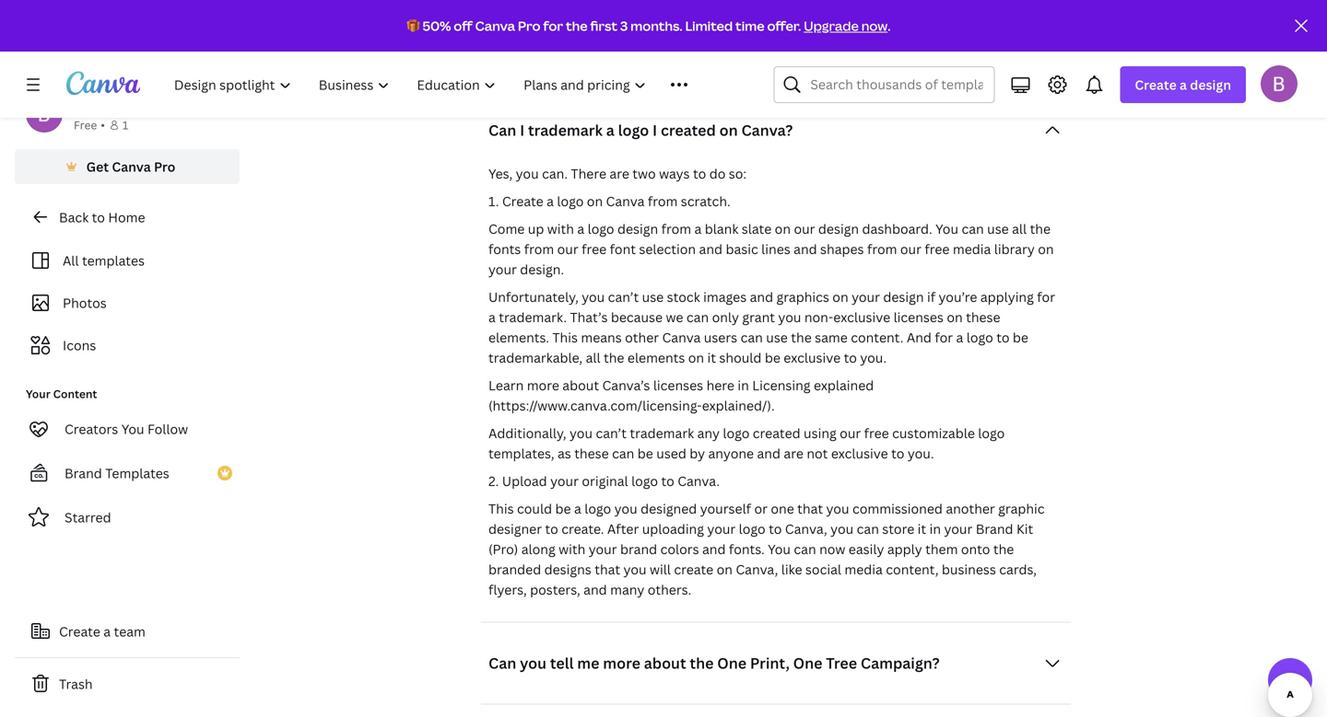 Task type: locate. For each thing, give the bounding box(es) containing it.
0 vertical spatial pro
[[518, 17, 541, 35]]

your right upload
[[550, 473, 579, 490]]

0 vertical spatial can
[[488, 120, 516, 140]]

pro inside button
[[154, 158, 175, 176]]

your up marketing
[[550, 28, 579, 45]]

1 vertical spatial all
[[586, 349, 601, 367]]

top level navigation element
[[162, 66, 729, 103], [162, 66, 729, 103]]

1 vertical spatial pro
[[154, 158, 175, 176]]

1 horizontal spatial licenses
[[894, 309, 944, 326]]

free right using
[[864, 425, 889, 442]]

2 horizontal spatial for
[[1037, 289, 1055, 306]]

store
[[882, 521, 915, 538]]

1 vertical spatial can't
[[596, 425, 627, 442]]

1 horizontal spatial i
[[653, 120, 657, 140]]

2 horizontal spatial you
[[936, 220, 959, 238]]

logo inside the unfortunately, you can't use stock images and graphics on your design if you're applying for a trademark. that's because we can only grant you non-exclusive licenses on these elements. this means other canva users can use the same content. and for a logo to be trademarkable, all the elements on it should be exclusive to you.
[[967, 329, 993, 347]]

0 vertical spatial create
[[1135, 76, 1177, 94]]

0 vertical spatial use
[[987, 220, 1009, 238]]

do
[[709, 165, 726, 183]]

come up with a logo design from a blank slate on our design dashboard. you can use all the fonts from our free font selection and basic lines and shapes from our free media library on your design.
[[488, 220, 1054, 278]]

be inside additionally, you can't trademark any logo created using our free customizable logo templates, as these can be used by anyone and are not exclusive to you.
[[638, 445, 653, 463]]

posters,
[[530, 582, 580, 599]]

design up shapes
[[818, 220, 859, 238]]

more
[[527, 377, 559, 395], [603, 654, 640, 674]]

our right using
[[840, 425, 861, 442]]

exclusive up content.
[[833, 309, 890, 326]]

as left png.
[[839, 28, 853, 45]]

brand up onto
[[976, 521, 1013, 538]]

flyers,
[[488, 582, 527, 599]]

1 vertical spatial create
[[502, 193, 544, 210]]

can i trademark a logo i created on canva? button
[[481, 112, 1071, 149]]

0 horizontal spatial about
[[562, 377, 599, 395]]

0 horizontal spatial one
[[717, 654, 747, 674]]

you. inside additionally, you can't trademark any logo created using our free customizable logo templates, as these can be used by anyone and are not exclusive to you.
[[908, 445, 934, 463]]

1 vertical spatial that
[[595, 561, 620, 579]]

from down dashboard.
[[867, 241, 897, 258]]

create inside the create a team button
[[59, 623, 100, 641]]

this inside the unfortunately, you can't use stock images and graphics on your design if you're applying for a trademark. that's because we can only grant you non-exclusive licenses on these elements. this means other canva users can use the same content. and for a logo to be trademarkable, all the elements on it should be exclusive to you.
[[552, 329, 578, 347]]

0 vertical spatial are
[[610, 165, 629, 183]]

that
[[797, 501, 823, 518], [595, 561, 620, 579]]

a inside this could be a logo you designed yourself or one that you commissioned another graphic designer to create. after uploading your logo to canva, you can store it in your brand kit (pro) along with your brand colors and fonts. you can now easily apply them onto the branded designs that you will create on canva, like social media content, business cards, flyers, posters, and many others.
[[574, 501, 581, 518]]

0 horizontal spatial other
[[520, 48, 554, 65]]

and inside the unfortunately, you can't use stock images and graphics on your design if you're applying for a trademark. that's because we can only grant you non-exclusive licenses on these elements. this means other canva users can use the same content. and for a logo to be trademarkable, all the elements on it should be exclusive to you.
[[750, 289, 773, 306]]

this could be a logo you designed yourself or one that you commissioned another graphic designer to create. after uploading your logo to canva, you can store it in your brand kit (pro) along with your brand colors and fonts. you can now easily apply them onto the branded designs that you will create on canva, like social media content, business cards, flyers, posters, and many others.
[[488, 501, 1045, 599]]

0 vertical spatial licenses
[[894, 309, 944, 326]]

0 vertical spatial you.
[[860, 349, 887, 367]]

2 horizontal spatial create
[[1135, 76, 1177, 94]]

1 vertical spatial use
[[642, 289, 664, 306]]

background.
[[725, 48, 802, 65]]

now inside this could be a logo you designed yourself or one that you commissioned another graphic designer to create. after uploading your logo to canva, you can store it in your brand kit (pro) along with your brand colors and fonts. you can now easily apply them onto the branded designs that you will create on canva, like social media content, business cards, flyers, posters, and many others.
[[819, 541, 845, 559]]

in up explained/).
[[738, 377, 749, 395]]

1 horizontal spatial for
[[935, 329, 953, 347]]

the inside this could be a logo you designed yourself or one that you commissioned another graphic designer to create. after uploading your logo to canva, you can store it in your brand kit (pro) along with your brand colors and fonts. you can now easily apply them onto the branded designs that you will create on canva, like social media content, business cards, flyers, posters, and many others.
[[993, 541, 1014, 559]]

trademarkable,
[[488, 349, 583, 367]]

0 vertical spatial brand
[[65, 465, 102, 482]]

None search field
[[774, 66, 995, 103]]

brand
[[65, 465, 102, 482], [976, 521, 1013, 538]]

photos link
[[26, 286, 229, 321]]

the left print,
[[690, 654, 714, 674]]

and up grant
[[750, 289, 773, 306]]

all down means
[[586, 349, 601, 367]]

your inside come up with a logo design from a blank slate on our design dashboard. you can use all the fonts from our free font selection and basic lines and shapes from our free media library on your design.
[[488, 261, 517, 278]]

starred link
[[15, 500, 240, 536]]

images
[[703, 289, 747, 306]]

1 horizontal spatial trademark
[[630, 425, 694, 442]]

1 vertical spatial media
[[845, 561, 883, 579]]

up
[[528, 220, 544, 238]]

you inside this could be a logo you designed yourself or one that you commissioned another graphic designer to create. after uploading your logo to canva, you can store it in your brand kit (pro) along with your brand colors and fonts. you can now easily apply them onto the branded designs that you will create on canva, like social media content, business cards, flyers, posters, and many others.
[[768, 541, 791, 559]]

1 horizontal spatial media
[[953, 241, 991, 258]]

created inside additionally, you can't trademark any logo created using our free customizable logo templates, as these can be used by anyone and are not exclusive to you.
[[753, 425, 801, 442]]

your down create.
[[589, 541, 617, 559]]

1 horizontal spatial as
[[626, 28, 639, 45]]

can inside additionally, you can't trademark any logo created using our free customizable logo templates, as these can be used by anyone and are not exclusive to you.
[[612, 445, 634, 463]]

follow
[[147, 421, 188, 438]]

only
[[712, 309, 739, 326]]

it right download
[[827, 28, 836, 45]]

0 vertical spatial for
[[543, 17, 563, 35]]

1 horizontal spatial are
[[784, 445, 804, 463]]

these inside the unfortunately, you can't use stock images and graphics on your design if you're applying for a trademark. that's because we can only grant you non-exclusive licenses on these elements. this means other canva users can use the same content. and for a logo to be trademarkable, all the elements on it should be exclusive to you.
[[966, 309, 1001, 326]]

1.
[[488, 193, 499, 210]]

can right we
[[687, 309, 709, 326]]

templates
[[82, 252, 145, 270]]

be up create.
[[555, 501, 571, 518]]

about
[[562, 377, 599, 395], [644, 654, 686, 674]]

to left do at the top of the page
[[693, 165, 706, 183]]

first
[[590, 17, 618, 35]]

canva, down "one"
[[785, 521, 827, 538]]

free left font
[[582, 241, 607, 258]]

there
[[571, 165, 606, 183]]

1 horizontal spatial use
[[766, 329, 788, 347]]

the up cards,
[[993, 541, 1014, 559]]

same
[[815, 329, 848, 347]]

1 horizontal spatial free
[[864, 425, 889, 442]]

one left tree
[[793, 654, 823, 674]]

1 vertical spatial this
[[488, 501, 514, 518]]

1 vertical spatial created
[[753, 425, 801, 442]]

more down the trademarkable,
[[527, 377, 559, 395]]

can't for trademark
[[596, 425, 627, 442]]

are left not
[[784, 445, 804, 463]]

0 vertical spatial with
[[547, 220, 574, 238]]

1 vertical spatial you.
[[908, 445, 934, 463]]

0 horizontal spatial use
[[642, 289, 664, 306]]

logo inside dropdown button
[[618, 120, 649, 140]]

create inside create a design dropdown button
[[1135, 76, 1177, 94]]

you right dashboard.
[[936, 220, 959, 238]]

0 vertical spatial exclusive
[[833, 309, 890, 326]]

1 vertical spatial trademark
[[630, 425, 694, 442]]

created
[[661, 120, 716, 140], [753, 425, 801, 442]]

all inside the unfortunately, you can't use stock images and graphics on your design if you're applying for a trademark. that's because we can only grant you non-exclusive licenses on these elements. this means other canva users can use the same content. and for a logo to be trademarkable, all the elements on it should be exclusive to you.
[[586, 349, 601, 367]]

0 horizontal spatial you.
[[860, 349, 887, 367]]

1 vertical spatial with
[[559, 541, 586, 559]]

0 horizontal spatial more
[[527, 377, 559, 395]]

0 horizontal spatial now
[[819, 541, 845, 559]]

licenses up and
[[894, 309, 944, 326]]

logo inside come up with a logo design from a blank slate on our design dashboard. you can use all the fonts from our free font selection and basic lines and shapes from our free media library on your design.
[[588, 220, 614, 238]]

created up ways on the top
[[661, 120, 716, 140]]

1 horizontal spatial created
[[753, 425, 801, 442]]

can't down (https://www.canva.com/licensing-
[[596, 425, 627, 442]]

you
[[936, 220, 959, 238], [121, 421, 144, 438], [768, 541, 791, 559]]

the down means
[[604, 349, 624, 367]]

from
[[648, 193, 678, 210], [661, 220, 691, 238], [524, 241, 554, 258], [867, 241, 897, 258]]

1 vertical spatial brand
[[976, 521, 1013, 538]]

2 horizontal spatial as
[[839, 28, 853, 45]]

it
[[827, 28, 836, 45], [1026, 28, 1035, 45], [707, 349, 716, 367], [918, 521, 926, 538]]

0 vertical spatial about
[[562, 377, 599, 395]]

2 one from the left
[[793, 654, 823, 674]]

for right applying
[[1037, 289, 1055, 306]]

more right me
[[603, 654, 640, 674]]

basic
[[726, 241, 758, 258]]

non-
[[804, 309, 833, 326]]

0 horizontal spatial in
[[738, 377, 749, 395]]

can't inside additionally, you can't trademark any logo created using our free customizable logo templates, as these can be used by anyone and are not exclusive to you.
[[596, 425, 627, 442]]

exclusive
[[833, 309, 890, 326], [784, 349, 841, 367], [831, 445, 888, 463]]

all inside come up with a logo design from a blank slate on our design dashboard. you can use all the fonts from our free font selection and basic lines and shapes from our free media library on your design.
[[1012, 220, 1027, 238]]

2 vertical spatial create
[[59, 623, 100, 641]]

brand up starred
[[65, 465, 102, 482]]

as inside additionally, you can't trademark any logo created using our free customizable logo templates, as these can be used by anyone and are not exclusive to you.
[[558, 445, 571, 463]]

0 vertical spatial this
[[552, 329, 578, 347]]

design left bob builder image
[[1190, 76, 1231, 94]]

now up social
[[819, 541, 845, 559]]

1 vertical spatial you
[[121, 421, 144, 438]]

0 horizontal spatial all
[[586, 349, 601, 367]]

to inside to export your design as a transparent logo, download it as a png. now you can attach it to your other marketing materials sans a background.
[[1038, 28, 1052, 45]]

your inside the unfortunately, you can't use stock images and graphics on your design if you're applying for a trademark. that's because we can only grant you non-exclusive licenses on these elements. this means other canva users can use the same content. and for a logo to be trademarkable, all the elements on it should be exclusive to you.
[[852, 289, 880, 306]]

1 vertical spatial are
[[784, 445, 804, 463]]

logo down you're
[[967, 329, 993, 347]]

can
[[488, 120, 516, 140], [488, 654, 516, 674]]

media
[[953, 241, 991, 258], [845, 561, 883, 579]]

exclusive right not
[[831, 445, 888, 463]]

dashboard.
[[862, 220, 932, 238]]

created inside can i trademark a logo i created on canva? dropdown button
[[661, 120, 716, 140]]

can left tell
[[488, 654, 516, 674]]

be left used
[[638, 445, 653, 463]]

on inside dropdown button
[[719, 120, 738, 140]]

graphics
[[776, 289, 829, 306]]

1 vertical spatial these
[[574, 445, 609, 463]]

be down applying
[[1013, 329, 1029, 347]]

as down additionally,
[[558, 445, 571, 463]]

now
[[900, 28, 928, 45]]

logo up anyone
[[723, 425, 750, 442]]

and up create
[[702, 541, 726, 559]]

fonts
[[488, 241, 521, 258]]

0 vertical spatial other
[[520, 48, 554, 65]]

1 vertical spatial about
[[644, 654, 686, 674]]

1 horizontal spatial that
[[797, 501, 823, 518]]

on down there
[[587, 193, 603, 210]]

that up the many
[[595, 561, 620, 579]]

on down fonts.
[[717, 561, 733, 579]]

learn
[[488, 377, 524, 395]]

your
[[550, 28, 579, 45], [488, 48, 517, 65], [488, 261, 517, 278], [852, 289, 880, 306], [550, 473, 579, 490], [707, 521, 736, 538], [944, 521, 973, 538], [589, 541, 617, 559]]

1 vertical spatial can
[[488, 654, 516, 674]]

you. down content.
[[860, 349, 887, 367]]

0 vertical spatial you
[[936, 220, 959, 238]]

more inside dropdown button
[[603, 654, 640, 674]]

icons link
[[26, 328, 229, 363]]

1 horizontal spatial other
[[625, 329, 659, 347]]

1 horizontal spatial more
[[603, 654, 640, 674]]

other
[[520, 48, 554, 65], [625, 329, 659, 347]]

1 vertical spatial now
[[819, 541, 845, 559]]

1 horizontal spatial canva,
[[785, 521, 827, 538]]

with
[[547, 220, 574, 238], [559, 541, 586, 559]]

0 horizontal spatial trademark
[[528, 120, 603, 140]]

be
[[1013, 329, 1029, 347], [765, 349, 781, 367], [638, 445, 653, 463], [555, 501, 571, 518]]

and
[[699, 241, 723, 258], [794, 241, 817, 258], [750, 289, 773, 306], [757, 445, 781, 463], [702, 541, 726, 559], [584, 582, 607, 599]]

these up 2. upload your original logo to canva.
[[574, 445, 609, 463]]

can inside can i trademark a logo i created on canva? dropdown button
[[488, 120, 516, 140]]

can up yes,
[[488, 120, 516, 140]]

kit
[[1017, 521, 1033, 538]]

tell
[[550, 654, 574, 674]]

on left the canva?
[[719, 120, 738, 140]]

can i trademark a logo i created on canva?
[[488, 120, 793, 140]]

0 horizontal spatial pro
[[154, 158, 175, 176]]

upgrade now button
[[804, 17, 888, 35]]

to right attach
[[1038, 28, 1052, 45]]

one left print,
[[717, 654, 747, 674]]

canva down we
[[662, 329, 701, 347]]

can't inside the unfortunately, you can't use stock images and graphics on your design if you're applying for a trademark. that's because we can only grant you non-exclusive licenses on these elements. this means other canva users can use the same content. and for a logo to be trademarkable, all the elements on it should be exclusive to you.
[[608, 289, 639, 306]]

and right lines
[[794, 241, 817, 258]]

2 can from the top
[[488, 654, 516, 674]]

design left if
[[883, 289, 924, 306]]

1 can from the top
[[488, 120, 516, 140]]

i
[[520, 120, 525, 140], [653, 120, 657, 140]]

this up designer at the bottom
[[488, 501, 514, 518]]

exclusive down same
[[784, 349, 841, 367]]

1 horizontal spatial in
[[930, 521, 941, 538]]

along
[[521, 541, 555, 559]]

with up designs
[[559, 541, 586, 559]]

can't for use
[[608, 289, 639, 306]]

so:
[[729, 165, 747, 183]]

these
[[966, 309, 1001, 326], [574, 445, 609, 463]]

design inside to export your design as a transparent logo, download it as a png. now you can attach it to your other marketing materials sans a background.
[[582, 28, 622, 45]]

0 horizontal spatial created
[[661, 120, 716, 140]]

trademark inside dropdown button
[[528, 120, 603, 140]]

trash link
[[15, 666, 240, 703]]

with right up
[[547, 220, 574, 238]]

the
[[566, 17, 588, 35], [1030, 220, 1051, 238], [791, 329, 812, 347], [604, 349, 624, 367], [993, 541, 1014, 559], [690, 654, 714, 674]]

1 horizontal spatial about
[[644, 654, 686, 674]]

easily
[[849, 541, 884, 559]]

licenses down elements
[[653, 377, 703, 395]]

1 horizontal spatial this
[[552, 329, 578, 347]]

created left using
[[753, 425, 801, 442]]

use inside come up with a logo design from a blank slate on our design dashboard. you can use all the fonts from our free font selection and basic lines and shapes from our free media library on your design.
[[987, 220, 1009, 238]]

upgrade
[[804, 17, 859, 35]]

your up content.
[[852, 289, 880, 306]]

1 horizontal spatial one
[[793, 654, 823, 674]]

as
[[626, 28, 639, 45], [839, 28, 853, 45], [558, 445, 571, 463]]

licenses inside the unfortunately, you can't use stock images and graphics on your design if you're applying for a trademark. that's because we can only grant you non-exclusive licenses on these elements. this means other canva users can use the same content. and for a logo to be trademarkable, all the elements on it should be exclusive to you.
[[894, 309, 944, 326]]

all
[[63, 252, 79, 270]]

0 horizontal spatial canva,
[[736, 561, 778, 579]]

trademark.
[[499, 309, 567, 326]]

learn more about canva's licenses here in licensing explained (https://www.canva.com/licensing-explained/).
[[488, 377, 874, 415]]

for up marketing
[[543, 17, 563, 35]]

more inside 'learn more about canva's licenses here in licensing explained (https://www.canva.com/licensing-explained/).'
[[527, 377, 559, 395]]

1 horizontal spatial you
[[768, 541, 791, 559]]

a
[[642, 28, 650, 45], [856, 28, 863, 45], [715, 48, 722, 65], [1180, 76, 1187, 94], [606, 120, 615, 140], [547, 193, 554, 210], [577, 220, 584, 238], [694, 220, 702, 238], [488, 309, 496, 326], [956, 329, 963, 347], [574, 501, 581, 518], [103, 623, 111, 641]]

you left "follow"
[[121, 421, 144, 438]]

2 horizontal spatial free
[[925, 241, 950, 258]]

use up because
[[642, 289, 664, 306]]

canva down yes, you can. there are two ways to do so:
[[606, 193, 645, 210]]

0 vertical spatial now
[[861, 17, 888, 35]]

can left attach
[[958, 28, 980, 45]]

onto
[[961, 541, 990, 559]]

this down "that's"
[[552, 329, 578, 347]]

to
[[488, 28, 503, 45]]

2 horizontal spatial use
[[987, 220, 1009, 238]]

get canva pro button
[[15, 149, 240, 184]]

can
[[958, 28, 980, 45], [962, 220, 984, 238], [687, 309, 709, 326], [741, 329, 763, 347], [612, 445, 634, 463], [857, 521, 879, 538], [794, 541, 816, 559]]

0 horizontal spatial for
[[543, 17, 563, 35]]

1 vertical spatial canva,
[[736, 561, 778, 579]]

1 horizontal spatial pro
[[518, 17, 541, 35]]

and left the many
[[584, 582, 607, 599]]

and right anyone
[[757, 445, 781, 463]]

your down the to
[[488, 48, 517, 65]]

logo down 1. create a logo on canva from scratch.
[[588, 220, 614, 238]]

it right the store
[[918, 521, 926, 538]]

1 one from the left
[[717, 654, 747, 674]]

pro
[[518, 17, 541, 35], [154, 158, 175, 176]]

0 vertical spatial created
[[661, 120, 716, 140]]

2 vertical spatial exclusive
[[831, 445, 888, 463]]

in inside 'learn more about canva's licenses here in licensing explained (https://www.canva.com/licensing-explained/).'
[[738, 377, 749, 395]]

to down customizable
[[891, 445, 905, 463]]

1
[[122, 118, 128, 133]]

design up marketing
[[582, 28, 622, 45]]

or
[[754, 501, 768, 518]]

2 vertical spatial you
[[768, 541, 791, 559]]

come
[[488, 220, 525, 238]]

on inside this could be a logo you designed yourself or one that you commissioned another graphic designer to create. after uploading your logo to canva, you can store it in your brand kit (pro) along with your brand colors and fonts. you can now easily apply them onto the branded designs that you will create on canva, like social media content, business cards, flyers, posters, and many others.
[[717, 561, 733, 579]]

1 horizontal spatial all
[[1012, 220, 1027, 238]]

elements.
[[488, 329, 549, 347]]

0 horizontal spatial licenses
[[653, 377, 703, 395]]

and down blank
[[699, 241, 723, 258]]

1 vertical spatial licenses
[[653, 377, 703, 395]]

from up selection
[[661, 220, 691, 238]]

1 horizontal spatial brand
[[976, 521, 1013, 538]]

0 vertical spatial these
[[966, 309, 1001, 326]]

0 horizontal spatial as
[[558, 445, 571, 463]]

1 vertical spatial in
[[930, 521, 941, 538]]

0 horizontal spatial these
[[574, 445, 609, 463]]

we
[[666, 309, 683, 326]]

campaign?
[[861, 654, 940, 674]]

on up lines
[[775, 220, 791, 238]]

should
[[719, 349, 762, 367]]

months.
[[631, 17, 683, 35]]

pro up back to home link
[[154, 158, 175, 176]]

0 horizontal spatial brand
[[65, 465, 102, 482]]

the up library
[[1030, 220, 1051, 238]]

0 vertical spatial canva,
[[785, 521, 827, 538]]

0 horizontal spatial media
[[845, 561, 883, 579]]

your down "fonts"
[[488, 261, 517, 278]]

1 horizontal spatial you.
[[908, 445, 934, 463]]

logo up designed
[[631, 473, 658, 490]]

it inside the unfortunately, you can't use stock images and graphics on your design if you're applying for a trademark. that's because we can only grant you non-exclusive licenses on these elements. this means other canva users can use the same content. and for a logo to be trademarkable, all the elements on it should be exclusive to you.
[[707, 349, 716, 367]]

can inside "can you tell me more about the one print, one tree campaign?" dropdown button
[[488, 654, 516, 674]]

0 horizontal spatial that
[[595, 561, 620, 579]]

anyone
[[708, 445, 754, 463]]

all templates link
[[26, 243, 229, 278]]

about down others.
[[644, 654, 686, 674]]

0 vertical spatial trademark
[[528, 120, 603, 140]]

can for can you tell me more about the one print, one tree campaign?
[[488, 654, 516, 674]]

can't up because
[[608, 289, 639, 306]]

you. down customizable
[[908, 445, 934, 463]]



Task type: vqa. For each thing, say whether or not it's contained in the screenshot.
the topmost the in
yes



Task type: describe. For each thing, give the bounding box(es) containing it.
original
[[582, 473, 628, 490]]

brand templates
[[65, 465, 169, 482]]

to up along
[[545, 521, 558, 538]]

cards,
[[999, 561, 1037, 579]]

logo down the can.
[[557, 193, 584, 210]]

2 vertical spatial for
[[935, 329, 953, 347]]

your content
[[26, 387, 97, 402]]

canva right off
[[475, 17, 515, 35]]

you inside dropdown button
[[520, 654, 547, 674]]

can you tell me more about the one print, one tree campaign?
[[488, 654, 940, 674]]

create for create a design
[[1135, 76, 1177, 94]]

(pro)
[[488, 541, 518, 559]]

explained
[[814, 377, 874, 395]]

trash
[[59, 676, 93, 694]]

brand
[[620, 541, 657, 559]]

brand templates link
[[15, 455, 240, 492]]

0 vertical spatial that
[[797, 501, 823, 518]]

can inside to export your design as a transparent logo, download it as a png. now you can attach it to your other marketing materials sans a background.
[[958, 28, 980, 45]]

you inside to export your design as a transparent logo, download it as a png. now you can attach it to your other marketing materials sans a background.
[[931, 28, 955, 45]]

lines
[[761, 241, 791, 258]]

back
[[59, 209, 89, 226]]

free •
[[74, 118, 105, 133]]

limited
[[685, 17, 733, 35]]

licenses inside 'learn more about canva's licenses here in licensing explained (https://www.canva.com/licensing-explained/).'
[[653, 377, 703, 395]]

create a design
[[1135, 76, 1231, 94]]

1 vertical spatial for
[[1037, 289, 1055, 306]]

canva inside the unfortunately, you can't use stock images and graphics on your design if you're applying for a trademark. that's because we can only grant you non-exclusive licenses on these elements. this means other canva users can use the same content. and for a logo to be trademarkable, all the elements on it should be exclusive to you.
[[662, 329, 701, 347]]

0 horizontal spatial free
[[582, 241, 607, 258]]

designer
[[488, 521, 542, 538]]

social
[[805, 561, 841, 579]]

after
[[607, 521, 639, 538]]

create a team
[[59, 623, 146, 641]]

business
[[942, 561, 996, 579]]

Search search field
[[810, 67, 983, 102]]

you inside come up with a logo design from a blank slate on our design dashboard. you can use all the fonts from our free font selection and basic lines and shapes from our free media library on your design.
[[936, 220, 959, 238]]

content.
[[851, 329, 904, 347]]

starred
[[65, 509, 111, 527]]

about inside "can you tell me more about the one print, one tree campaign?" dropdown button
[[644, 654, 686, 674]]

library
[[994, 241, 1035, 258]]

with inside this could be a logo you designed yourself or one that you commissioned another graphic designer to create. after uploading your logo to canva, you can store it in your brand kit (pro) along with your brand colors and fonts. you can now easily apply them onto the branded designs that you will create on canva, like social media content, business cards, flyers, posters, and many others.
[[559, 541, 586, 559]]

means
[[581, 329, 622, 347]]

you're
[[939, 289, 977, 306]]

your
[[26, 387, 50, 402]]

bob builder image
[[1261, 65, 1298, 102]]

to up designed
[[661, 473, 674, 490]]

licensing
[[752, 377, 811, 395]]

your down the another
[[944, 521, 973, 538]]

about inside 'learn more about canva's licenses here in licensing explained (https://www.canva.com/licensing-explained/).'
[[562, 377, 599, 395]]

elements
[[628, 349, 685, 367]]

using
[[804, 425, 837, 442]]

on up non-
[[833, 289, 849, 306]]

like
[[781, 561, 802, 579]]

canva inside get canva pro button
[[112, 158, 151, 176]]

with inside come up with a logo design from a blank slate on our design dashboard. you can use all the fonts from our free font selection and basic lines and shapes from our free media library on your design.
[[547, 220, 574, 238]]

ways
[[659, 165, 690, 183]]

and inside additionally, you can't trademark any logo created using our free customizable logo templates, as these can be used by anyone and are not exclusive to you.
[[757, 445, 781, 463]]

design inside dropdown button
[[1190, 76, 1231, 94]]

a inside button
[[103, 623, 111, 641]]

are inside additionally, you can't trademark any logo created using our free customizable logo templates, as these can be used by anyone and are not exclusive to you.
[[784, 445, 804, 463]]

our up design.
[[557, 241, 579, 258]]

2 i from the left
[[653, 120, 657, 140]]

additionally, you can't trademark any logo created using our free customizable logo templates, as these can be used by anyone and are not exclusive to you.
[[488, 425, 1005, 463]]

in inside this could be a logo you designed yourself or one that you commissioned another graphic designer to create. after uploading your logo to canva, you can store it in your brand kit (pro) along with your brand colors and fonts. you can now easily apply them onto the branded designs that you will create on canva, like social media content, business cards, flyers, posters, and many others.
[[930, 521, 941, 538]]

fonts.
[[729, 541, 765, 559]]

50%
[[423, 17, 451, 35]]

marketing
[[557, 48, 619, 65]]

logo up create.
[[585, 501, 611, 518]]

can up like
[[794, 541, 816, 559]]

designs
[[544, 561, 591, 579]]

colors
[[660, 541, 699, 559]]

free inside additionally, you can't trademark any logo created using our free customizable logo templates, as these can be used by anyone and are not exclusive to you.
[[864, 425, 889, 442]]

another
[[946, 501, 995, 518]]

exclusive inside additionally, you can't trademark any logo created using our free customizable logo templates, as these can be used by anyone and are not exclusive to you.
[[831, 445, 888, 463]]

it inside this could be a logo you designed yourself or one that you commissioned another graphic designer to create. after uploading your logo to canva, you can store it in your brand kit (pro) along with your brand colors and fonts. you can now easily apply them onto the branded designs that you will create on canva, like social media content, business cards, flyers, posters, and many others.
[[918, 521, 926, 538]]

templates,
[[488, 445, 554, 463]]

scratch.
[[681, 193, 731, 210]]

selection
[[639, 241, 696, 258]]

users
[[704, 329, 737, 347]]

other inside to export your design as a transparent logo, download it as a png. now you can attach it to your other marketing materials sans a background.
[[520, 48, 554, 65]]

additionally,
[[488, 425, 566, 442]]

on right library
[[1038, 241, 1054, 258]]

canva?
[[741, 120, 793, 140]]

many
[[610, 582, 645, 599]]

created for using
[[753, 425, 801, 442]]

this inside this could be a logo you designed yourself or one that you commissioned another graphic designer to create. after uploading your logo to canva, you can store it in your brand kit (pro) along with your brand colors and fonts. you can now easily apply them onto the branded designs that you will create on canva, like social media content, business cards, flyers, posters, and many others.
[[488, 501, 514, 518]]

be inside this could be a logo you designed yourself or one that you commissioned another graphic designer to create. after uploading your logo to canva, you can store it in your brand kit (pro) along with your brand colors and fonts. you can now easily apply them onto the branded designs that you will create on canva, like social media content, business cards, flyers, posters, and many others.
[[555, 501, 571, 518]]

logo,
[[729, 28, 759, 45]]

from up design.
[[524, 241, 554, 258]]

offer.
[[767, 17, 801, 35]]

our right the slate
[[794, 220, 815, 238]]

designed
[[641, 501, 697, 518]]

you. inside the unfortunately, you can't use stock images and graphics on your design if you're applying for a trademark. that's because we can only grant you non-exclusive licenses on these elements. this means other canva users can use the same content. and for a logo to be trademarkable, all the elements on it should be exclusive to you.
[[860, 349, 887, 367]]

used
[[656, 445, 686, 463]]

•
[[101, 118, 105, 133]]

can down grant
[[741, 329, 763, 347]]

2 vertical spatial use
[[766, 329, 788, 347]]

to down applying
[[996, 329, 1010, 347]]

1 vertical spatial exclusive
[[784, 349, 841, 367]]

can up easily
[[857, 521, 879, 538]]

the down non-
[[791, 329, 812, 347]]

it right attach
[[1026, 28, 1035, 45]]

logo right customizable
[[978, 425, 1005, 442]]

create for create a team
[[59, 623, 100, 641]]

png.
[[866, 28, 897, 45]]

media inside this could be a logo you designed yourself or one that you commissioned another graphic designer to create. after uploading your logo to canva, you can store it in your brand kit (pro) along with your brand colors and fonts. you can now easily apply them onto the branded designs that you will create on canva, like social media content, business cards, flyers, posters, and many others.
[[845, 561, 883, 579]]

will
[[650, 561, 671, 579]]

you inside additionally, you can't trademark any logo created using our free customizable logo templates, as these can be used by anyone and are not exclusive to you.
[[570, 425, 593, 442]]

trademark inside additionally, you can't trademark any logo created using our free customizable logo templates, as these can be used by anyone and are not exclusive to you.
[[630, 425, 694, 442]]

back to home
[[59, 209, 145, 226]]

to right back
[[92, 209, 105, 226]]

font
[[610, 241, 636, 258]]

canva's
[[602, 377, 650, 395]]

to down same
[[844, 349, 857, 367]]

on down you're
[[947, 309, 963, 326]]

from down ways on the top
[[648, 193, 678, 210]]

that's
[[570, 309, 608, 326]]

media inside come up with a logo design from a blank slate on our design dashboard. you can use all the fonts from our free font selection and basic lines and shapes from our free media library on your design.
[[953, 241, 991, 258]]

yourself
[[700, 501, 751, 518]]

stock
[[667, 289, 700, 306]]

created for on
[[661, 120, 716, 140]]

1 i from the left
[[520, 120, 525, 140]]

attach
[[983, 28, 1023, 45]]

off
[[454, 17, 473, 35]]

other inside the unfortunately, you can't use stock images and graphics on your design if you're applying for a trademark. that's because we can only grant you non-exclusive licenses on these elements. this means other canva users can use the same content. and for a logo to be trademarkable, all the elements on it should be exclusive to you.
[[625, 329, 659, 347]]

the inside dropdown button
[[690, 654, 714, 674]]

home
[[108, 209, 145, 226]]

unfortunately,
[[488, 289, 579, 306]]

0 horizontal spatial are
[[610, 165, 629, 183]]

sans
[[683, 48, 711, 65]]

not
[[807, 445, 828, 463]]

our down dashboard.
[[900, 241, 922, 258]]

the inside come up with a logo design from a blank slate on our design dashboard. you can use all the fonts from our free font selection and basic lines and shapes from our free media library on your design.
[[1030, 220, 1051, 238]]

to inside additionally, you can't trademark any logo created using our free customizable logo templates, as these can be used by anyone and are not exclusive to you.
[[891, 445, 905, 463]]

can inside come up with a logo design from a blank slate on our design dashboard. you can use all the fonts from our free font selection and basic lines and shapes from our free media library on your design.
[[962, 220, 984, 238]]

the left first
[[566, 17, 588, 35]]

icons
[[63, 337, 96, 354]]

shapes
[[820, 241, 864, 258]]

our inside additionally, you can't trademark any logo created using our free customizable logo templates, as these can be used by anyone and are not exclusive to you.
[[840, 425, 861, 442]]

to down "one"
[[769, 521, 782, 538]]

brand inside this could be a logo you designed yourself or one that you commissioned another graphic designer to create. after uploading your logo to canva, you can store it in your brand kit (pro) along with your brand colors and fonts. you can now easily apply them onto the branded designs that you will create on canva, like social media content, business cards, flyers, posters, and many others.
[[976, 521, 1013, 538]]

unfortunately, you can't use stock images and graphics on your design if you're applying for a trademark. that's because we can only grant you non-exclusive licenses on these elements. this means other canva users can use the same content. and for a logo to be trademarkable, all the elements on it should be exclusive to you.
[[488, 289, 1055, 367]]

.
[[888, 17, 891, 35]]

content,
[[886, 561, 939, 579]]

can for can i trademark a logo i created on canva?
[[488, 120, 516, 140]]

to export your design as a transparent logo, download it as a png. now you can attach it to your other marketing materials sans a background.
[[488, 28, 1052, 65]]

blank
[[705, 220, 739, 238]]

uploading
[[642, 521, 704, 538]]

these inside additionally, you can't trademark any logo created using our free customizable logo templates, as these can be used by anyone and are not exclusive to you.
[[574, 445, 609, 463]]

can you tell me more about the one print, one tree campaign? button
[[481, 646, 1071, 683]]

others.
[[648, 582, 691, 599]]

creators
[[65, 421, 118, 438]]

be up the licensing
[[765, 349, 781, 367]]

logo up fonts.
[[739, 521, 766, 538]]

0 horizontal spatial you
[[121, 421, 144, 438]]

on down users
[[688, 349, 704, 367]]

design inside the unfortunately, you can't use stock images and graphics on your design if you're applying for a trademark. that's because we can only grant you non-exclusive licenses on these elements. this means other canva users can use the same content. and for a logo to be trademarkable, all the elements on it should be exclusive to you.
[[883, 289, 924, 306]]

time
[[736, 17, 765, 35]]

by
[[690, 445, 705, 463]]

your down yourself
[[707, 521, 736, 538]]

yes,
[[488, 165, 513, 183]]

design up font
[[617, 220, 658, 238]]

🎁 50% off canva pro for the first 3 months. limited time offer. upgrade now .
[[407, 17, 891, 35]]

create.
[[561, 521, 604, 538]]



